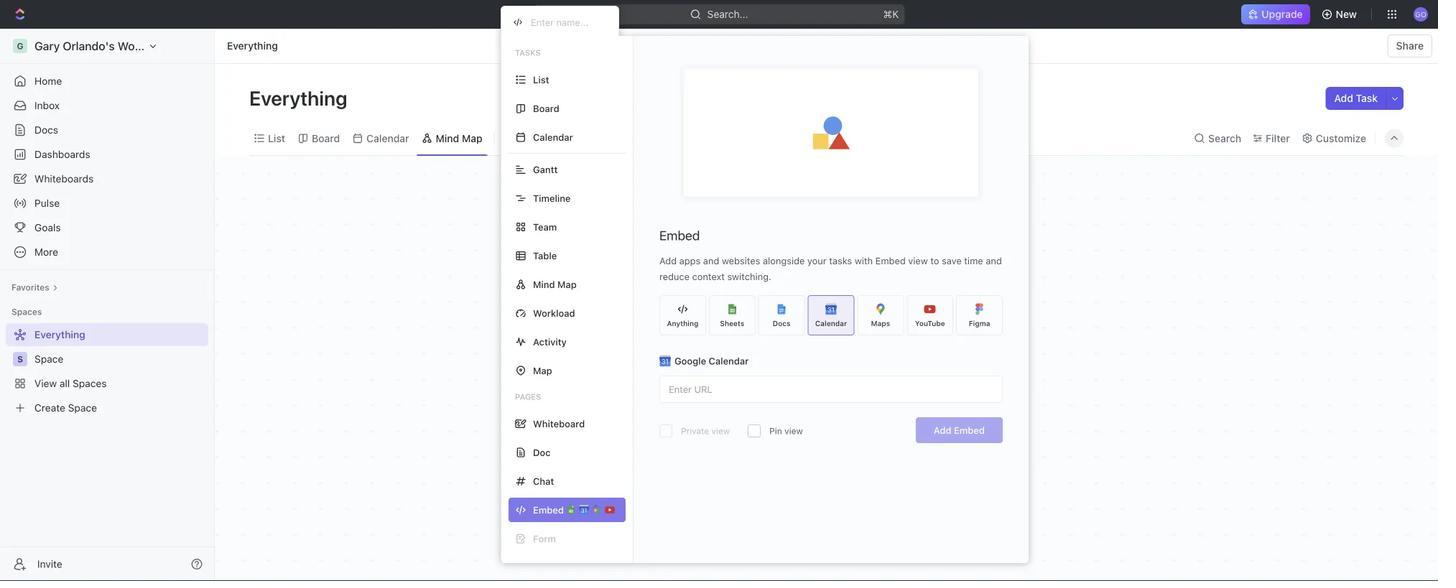 Task type: locate. For each thing, give the bounding box(es) containing it.
goals link
[[6, 216, 208, 239]]

mind map
[[436, 132, 483, 144], [533, 279, 577, 290]]

view button
[[501, 121, 547, 155]]

0 horizontal spatial add
[[660, 255, 677, 266]]

1 horizontal spatial map
[[533, 365, 552, 376]]

board
[[533, 103, 560, 114], [312, 132, 340, 144]]

favorites
[[11, 282, 49, 292]]

add inside "button"
[[934, 425, 952, 436]]

task
[[1356, 92, 1378, 104]]

1 horizontal spatial add
[[934, 425, 952, 436]]

0 horizontal spatial view
[[712, 426, 730, 436]]

whiteboard
[[533, 419, 585, 429]]

view
[[909, 255, 928, 266], [712, 426, 730, 436], [785, 426, 803, 436]]

search button
[[1190, 128, 1246, 148]]

view right pin
[[785, 426, 803, 436]]

2 horizontal spatial embed
[[954, 425, 985, 436]]

board up view on the top
[[533, 103, 560, 114]]

goals
[[34, 222, 61, 234]]

maps
[[871, 319, 890, 328]]

1 vertical spatial board
[[312, 132, 340, 144]]

0 horizontal spatial mind
[[436, 132, 459, 144]]

add inside button
[[1335, 92, 1354, 104]]

new
[[1336, 8, 1357, 20]]

calendar
[[533, 132, 573, 143], [367, 132, 409, 144], [816, 319, 847, 328], [709, 356, 749, 366]]

add apps and websites alongside your tasks with embed view to save time and reduce context switching.
[[660, 255, 1002, 282]]

save
[[942, 255, 962, 266]]

workload
[[533, 308, 575, 319]]

add for add embed
[[934, 425, 952, 436]]

favorites button
[[6, 279, 64, 296]]

time
[[965, 255, 984, 266]]

list
[[533, 74, 549, 85], [268, 132, 285, 144]]

dashboards link
[[6, 143, 208, 166]]

upgrade
[[1262, 8, 1303, 20]]

customize
[[1316, 132, 1367, 144]]

1 horizontal spatial view
[[785, 426, 803, 436]]

websites
[[722, 255, 761, 266]]

docs down inbox on the top left
[[34, 124, 58, 136]]

0 vertical spatial embed
[[660, 228, 700, 243]]

apps
[[680, 255, 701, 266]]

embed inside add embed "button"
[[954, 425, 985, 436]]

0 vertical spatial docs
[[34, 124, 58, 136]]

matching
[[767, 414, 822, 429]]

0 vertical spatial list
[[533, 74, 549, 85]]

mind
[[436, 132, 459, 144], [533, 279, 555, 290]]

1 vertical spatial embed
[[876, 255, 906, 266]]

mind map left view dropdown button
[[436, 132, 483, 144]]

1 horizontal spatial mind
[[533, 279, 555, 290]]

add up reduce
[[660, 255, 677, 266]]

view for private view
[[712, 426, 730, 436]]

0 horizontal spatial and
[[703, 255, 720, 266]]

everything
[[227, 40, 278, 52], [249, 86, 352, 110]]

map left view dropdown button
[[462, 132, 483, 144]]

view right private
[[712, 426, 730, 436]]

and up context
[[703, 255, 720, 266]]

search
[[1209, 132, 1242, 144]]

1 vertical spatial list
[[268, 132, 285, 144]]

add
[[1335, 92, 1354, 104], [660, 255, 677, 266], [934, 425, 952, 436]]

home link
[[6, 70, 208, 93]]

list left board link
[[268, 132, 285, 144]]

with
[[855, 255, 873, 266]]

map up the workload at the bottom left
[[558, 279, 577, 290]]

0 horizontal spatial docs
[[34, 124, 58, 136]]

timeline
[[533, 193, 571, 204]]

docs right sheets
[[773, 319, 791, 328]]

0 horizontal spatial board
[[312, 132, 340, 144]]

and
[[703, 255, 720, 266], [986, 255, 1002, 266]]

list down tasks
[[533, 74, 549, 85]]

Enter name... field
[[530, 16, 607, 28]]

Enter URL text field
[[660, 377, 1002, 402]]

google calendar
[[675, 356, 749, 366]]

view inside add apps and websites alongside your tasks with embed view to save time and reduce context switching.
[[909, 255, 928, 266]]

map
[[462, 132, 483, 144], [558, 279, 577, 290], [533, 365, 552, 376]]

add left task
[[1335, 92, 1354, 104]]

0 horizontal spatial list
[[268, 132, 285, 144]]

1 horizontal spatial mind map
[[533, 279, 577, 290]]

add right found.
[[934, 425, 952, 436]]

home
[[34, 75, 62, 87]]

tree inside sidebar navigation
[[6, 323, 208, 420]]

embed
[[660, 228, 700, 243], [876, 255, 906, 266], [954, 425, 985, 436]]

2 vertical spatial add
[[934, 425, 952, 436]]

mind down the table
[[533, 279, 555, 290]]

0 vertical spatial add
[[1335, 92, 1354, 104]]

0 horizontal spatial mind map
[[436, 132, 483, 144]]

everything link
[[223, 37, 282, 55]]

0 vertical spatial map
[[462, 132, 483, 144]]

add for add task
[[1335, 92, 1354, 104]]

and right time
[[986, 255, 1002, 266]]

1 horizontal spatial and
[[986, 255, 1002, 266]]

0 horizontal spatial map
[[462, 132, 483, 144]]

embed inside add apps and websites alongside your tasks with embed view to save time and reduce context switching.
[[876, 255, 906, 266]]

add for add apps and websites alongside your tasks with embed view to save time and reduce context switching.
[[660, 255, 677, 266]]

map down the activity
[[533, 365, 552, 376]]

mind right calendar link
[[436, 132, 459, 144]]

mind map up the workload at the bottom left
[[533, 279, 577, 290]]

activity
[[533, 337, 567, 347]]

no
[[747, 414, 764, 429]]

tree
[[6, 323, 208, 420]]

1 vertical spatial map
[[558, 279, 577, 290]]

docs link
[[6, 119, 208, 142]]

add inside add apps and websites alongside your tasks with embed view to save time and reduce context switching.
[[660, 255, 677, 266]]

search...
[[707, 8, 748, 20]]

1 horizontal spatial docs
[[773, 319, 791, 328]]

tasks
[[829, 255, 852, 266]]

0 vertical spatial board
[[533, 103, 560, 114]]

0 vertical spatial mind map
[[436, 132, 483, 144]]

results
[[825, 414, 865, 429]]

pulse link
[[6, 192, 208, 215]]

0 vertical spatial everything
[[227, 40, 278, 52]]

1 vertical spatial mind
[[533, 279, 555, 290]]

invite
[[37, 558, 62, 570]]

view left to
[[909, 255, 928, 266]]

2 horizontal spatial view
[[909, 255, 928, 266]]

1 horizontal spatial list
[[533, 74, 549, 85]]

docs
[[34, 124, 58, 136], [773, 319, 791, 328]]

list link
[[265, 128, 285, 148]]

calendar link
[[364, 128, 409, 148]]

pulse
[[34, 197, 60, 209]]

to
[[931, 255, 940, 266]]

sidebar navigation
[[0, 29, 215, 581]]

customize button
[[1298, 128, 1371, 148]]

docs inside "link"
[[34, 124, 58, 136]]

form
[[533, 534, 556, 544]]

1 horizontal spatial embed
[[876, 255, 906, 266]]

share
[[1397, 40, 1424, 52]]

view for pin view
[[785, 426, 803, 436]]

1 vertical spatial add
[[660, 255, 677, 266]]

board right list link
[[312, 132, 340, 144]]

2 horizontal spatial map
[[558, 279, 577, 290]]

2 horizontal spatial add
[[1335, 92, 1354, 104]]

2 vertical spatial embed
[[954, 425, 985, 436]]



Task type: vqa. For each thing, say whether or not it's contained in the screenshot.
pizza slice image
no



Task type: describe. For each thing, give the bounding box(es) containing it.
whiteboards link
[[6, 167, 208, 190]]

2 vertical spatial map
[[533, 365, 552, 376]]

add task
[[1335, 92, 1378, 104]]

reduce
[[660, 271, 690, 282]]

anything
[[667, 319, 699, 328]]

add task button
[[1326, 87, 1387, 110]]

chat
[[533, 476, 554, 487]]

whiteboards
[[34, 173, 94, 185]]

view button
[[501, 128, 547, 148]]

add embed button
[[916, 418, 1003, 443]]

pin
[[770, 426, 782, 436]]

found.
[[869, 414, 907, 429]]

new button
[[1316, 3, 1366, 26]]

calendar left maps
[[816, 319, 847, 328]]

spaces
[[11, 307, 42, 317]]

inbox
[[34, 100, 60, 111]]

1 and from the left
[[703, 255, 720, 266]]

calendar down sheets
[[709, 356, 749, 366]]

0 horizontal spatial embed
[[660, 228, 700, 243]]

1 horizontal spatial board
[[533, 103, 560, 114]]

add embed
[[934, 425, 985, 436]]

2 and from the left
[[986, 255, 1002, 266]]

calendar right board link
[[367, 132, 409, 144]]

upgrade link
[[1242, 4, 1310, 24]]

1 vertical spatial mind map
[[533, 279, 577, 290]]

no matching results found.
[[747, 414, 907, 429]]

youtube
[[915, 319, 945, 328]]

pages
[[515, 392, 541, 402]]

mind map link
[[433, 128, 483, 148]]

figma
[[969, 319, 991, 328]]

google
[[675, 356, 706, 366]]

your
[[808, 255, 827, 266]]

private
[[681, 426, 709, 436]]

pin view
[[770, 426, 803, 436]]

view
[[519, 132, 542, 144]]

0 vertical spatial mind
[[436, 132, 459, 144]]

inbox link
[[6, 94, 208, 117]]

gantt
[[533, 164, 558, 175]]

team
[[533, 222, 557, 232]]

table
[[533, 250, 557, 261]]

switching.
[[728, 271, 772, 282]]

dashboards
[[34, 148, 90, 160]]

everything inside "link"
[[227, 40, 278, 52]]

board link
[[309, 128, 340, 148]]

sheets
[[720, 319, 745, 328]]

⌘k
[[883, 8, 899, 20]]

1 vertical spatial everything
[[249, 86, 352, 110]]

calendar up gantt
[[533, 132, 573, 143]]

private view
[[681, 426, 730, 436]]

share button
[[1388, 34, 1433, 57]]

context
[[692, 271, 725, 282]]

alongside
[[763, 255, 805, 266]]

doc
[[533, 447, 551, 458]]

1 vertical spatial docs
[[773, 319, 791, 328]]

tasks
[[515, 48, 541, 57]]



